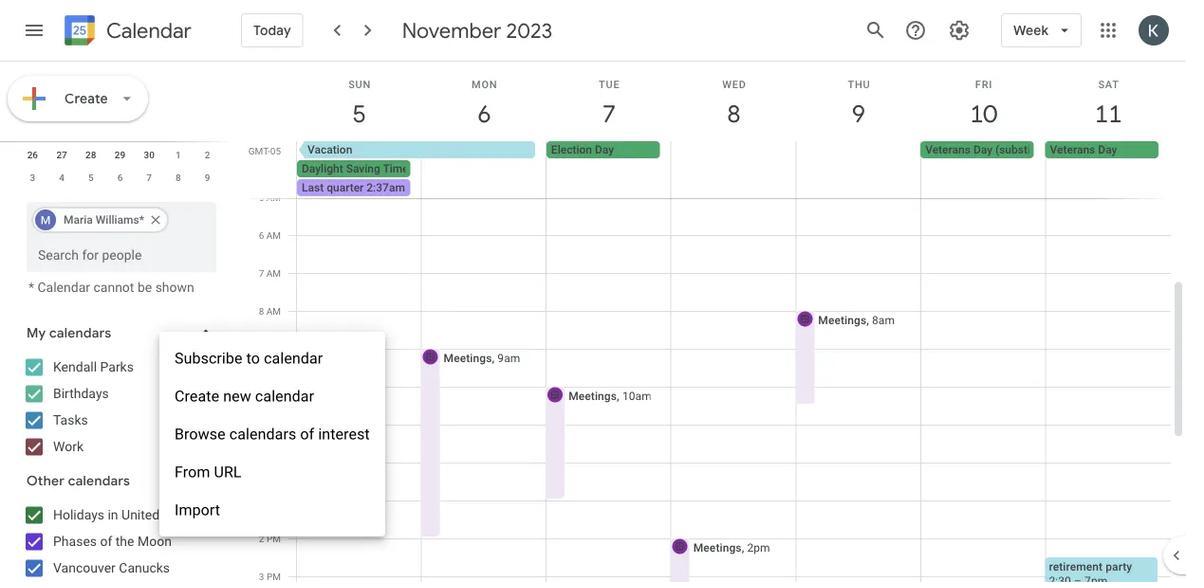 Task type: vqa. For each thing, say whether or not it's contained in the screenshot.
the 12 related to 12 PM
no



Task type: locate. For each thing, give the bounding box(es) containing it.
0 vertical spatial 7
[[601, 98, 615, 130]]

9 for 9 am
[[259, 343, 264, 355]]

2 horizontal spatial 6
[[476, 98, 490, 130]]

am up 6 am
[[266, 192, 281, 203]]

29
[[115, 148, 125, 160]]

veterans down 11 link
[[1050, 143, 1095, 157]]

* up the search for people text box
[[139, 213, 144, 226]]

moon
[[138, 534, 172, 549]]

create inside dropdown button
[[65, 90, 108, 107]]

8am
[[872, 314, 895, 327]]

* inside maria williams, selected option
[[139, 213, 144, 226]]

2 left pm
[[259, 533, 264, 545]]

my calendars
[[27, 325, 111, 342]]

7
[[601, 98, 615, 130], [146, 171, 152, 183], [259, 268, 264, 279]]

0 vertical spatial calendars
[[49, 325, 111, 342]]

8 down december 1 element
[[176, 171, 181, 183]]

2 vertical spatial calendars
[[68, 473, 130, 490]]

0 horizontal spatial of
[[100, 534, 112, 549]]

5
[[351, 98, 365, 130], [88, 171, 94, 183], [259, 192, 264, 203]]

calendars inside menu
[[229, 426, 296, 444]]

am right new
[[266, 381, 281, 393]]

2 day from the left
[[973, 143, 993, 157]]

maria williams, selected option
[[31, 204, 169, 235]]

am for 7 am
[[266, 268, 281, 279]]

5 down sun
[[351, 98, 365, 130]]

1 horizontal spatial create
[[175, 388, 219, 406]]

1 vertical spatial 9
[[205, 171, 210, 183]]

2 vertical spatial 8
[[259, 306, 264, 317]]

day inside button
[[595, 143, 614, 157]]

am down 6 am
[[266, 268, 281, 279]]

december 4 element
[[50, 166, 73, 188]]

1 vertical spatial 7
[[146, 171, 152, 183]]

27
[[56, 148, 67, 160]]

6 am from the top
[[266, 381, 281, 393]]

2 horizontal spatial day
[[1098, 143, 1117, 157]]

10
[[969, 98, 996, 130], [253, 381, 264, 393]]

9 up the '10 am'
[[259, 343, 264, 355]]

create inside the add calendars. menu
[[175, 388, 219, 406]]

6 down mon
[[476, 98, 490, 130]]

grid containing 5
[[243, 8, 1186, 583]]

thu
[[848, 78, 871, 90]]

1 horizontal spatial veterans
[[1050, 143, 1095, 157]]

0 vertical spatial 2
[[205, 148, 210, 160]]

1 vertical spatial calendar
[[255, 388, 314, 406]]

row containing meetings
[[288, 8, 1171, 583]]

5 down 28 element
[[88, 171, 94, 183]]

1 vertical spatial of
[[100, 534, 112, 549]]

7 down 6 am
[[259, 268, 264, 279]]

7 inside 'element'
[[146, 171, 152, 183]]

2 inside row group
[[205, 148, 210, 160]]

0 vertical spatial of
[[300, 426, 314, 444]]

calendar
[[264, 350, 323, 368], [255, 388, 314, 406]]

1 horizontal spatial day
[[973, 143, 993, 157]]

05
[[270, 145, 281, 157]]

none search field containing * calendar cannot be shown
[[0, 194, 235, 295]]

0 horizontal spatial 11
[[253, 419, 264, 431]]

, left 9am
[[492, 352, 495, 365]]

mon
[[472, 78, 498, 90]]

veterans day (substitute) button
[[921, 141, 1055, 158]]

browse
[[175, 426, 226, 444]]

2 vertical spatial 5
[[259, 192, 264, 203]]

0 horizontal spatial calendar
[[37, 279, 90, 295]]

27 element
[[50, 143, 73, 166]]

11 am
[[253, 419, 281, 431]]

5 am
[[259, 192, 281, 203]]

1 horizontal spatial 5
[[259, 192, 264, 203]]

1 horizontal spatial 6
[[259, 230, 264, 241]]

, left the 2pm
[[742, 541, 744, 555]]

0 horizontal spatial 9
[[205, 171, 210, 183]]

calendar up the '10 am'
[[264, 350, 323, 368]]

vancouver
[[53, 560, 116, 576]]

8 am
[[259, 306, 281, 317]]

8 inside row group
[[176, 171, 181, 183]]

0 horizontal spatial create
[[65, 90, 108, 107]]

0 vertical spatial 9
[[851, 98, 864, 130]]

0 vertical spatial create
[[65, 90, 108, 107]]

7 down tue
[[601, 98, 615, 130]]

am down 5 am
[[266, 230, 281, 241]]

9 am
[[259, 343, 281, 355]]

9 inside thu 9
[[851, 98, 864, 130]]

9 for december 9 element
[[205, 171, 210, 183]]

7 down 30 element
[[146, 171, 152, 183]]

0 horizontal spatial 7
[[146, 171, 152, 183]]

calendar for create new calendar
[[255, 388, 314, 406]]

* calendar cannot be shown
[[28, 279, 194, 295]]

day right election
[[595, 143, 614, 157]]

0 horizontal spatial 6
[[117, 171, 123, 183]]

1 vertical spatial calendars
[[229, 426, 296, 444]]

subscribe
[[175, 350, 243, 368]]

1 vertical spatial 8
[[176, 171, 181, 183]]

,
[[867, 314, 869, 327], [492, 352, 495, 365], [617, 390, 619, 403], [742, 541, 744, 555]]

6 down the 29 element
[[117, 171, 123, 183]]

1 vertical spatial *
[[28, 279, 34, 295]]

calendar up 11 am
[[255, 388, 314, 406]]

december 7 element
[[138, 166, 161, 188]]

2 veterans from the left
[[1050, 143, 1095, 157]]

8 inside wed 8
[[726, 98, 739, 130]]

meetings left 8am
[[818, 314, 867, 327]]

am up the 9 am
[[266, 306, 281, 317]]

election
[[551, 143, 592, 157]]

calendars up kendall
[[49, 325, 111, 342]]

row
[[288, 8, 1171, 583], [18, 120, 222, 143], [288, 141, 1186, 198], [18, 143, 222, 166], [18, 166, 222, 188]]

day down 11 link
[[1098, 143, 1117, 157]]

1 am from the top
[[266, 192, 281, 203]]

9 down december 2 element
[[205, 171, 210, 183]]

december 5 element
[[79, 166, 102, 188]]

calendar element
[[61, 11, 192, 53]]

create up 28
[[65, 90, 108, 107]]

of left interest
[[300, 426, 314, 444]]

am down the '10 am'
[[266, 419, 281, 431]]

8 up the 9 am
[[259, 306, 264, 317]]

calendars for my calendars
[[49, 325, 111, 342]]

2 horizontal spatial 7
[[601, 98, 615, 130]]

veterans down the 10 link
[[925, 143, 971, 157]]

4 am from the top
[[266, 306, 281, 317]]

party
[[1106, 560, 1132, 574]]

retirement party
[[1049, 560, 1132, 574]]

1 vertical spatial calendar
[[37, 279, 90, 295]]

0 vertical spatial 11
[[1094, 98, 1121, 130]]

0 horizontal spatial 8
[[176, 171, 181, 183]]

0 vertical spatial calendar
[[264, 350, 323, 368]]

am right "to"
[[266, 343, 281, 355]]

, left 10am
[[617, 390, 619, 403]]

1 day from the left
[[595, 143, 614, 157]]

0 vertical spatial 5
[[351, 98, 365, 130]]

, for 9am
[[492, 352, 495, 365]]

6
[[476, 98, 490, 130], [117, 171, 123, 183], [259, 230, 264, 241]]

10 am
[[253, 381, 281, 393]]

parks
[[100, 359, 134, 375]]

2 pm
[[259, 533, 281, 545]]

1 vertical spatial 6
[[117, 171, 123, 183]]

create
[[65, 90, 108, 107], [175, 388, 219, 406]]

11 down sat
[[1094, 98, 1121, 130]]

main drawer image
[[23, 19, 46, 42]]

calendars up in
[[68, 473, 130, 490]]

my calendars button
[[4, 318, 235, 348]]

2 up december 9 element
[[205, 148, 210, 160]]

0 horizontal spatial 5
[[88, 171, 94, 183]]

meetings for meetings , 9am
[[444, 352, 492, 365]]

import
[[175, 501, 220, 520]]

meetings for meetings , 2pm
[[693, 541, 742, 555]]

veterans day (substitute) veterans day
[[925, 143, 1117, 157]]

meetings
[[818, 314, 867, 327], [444, 352, 492, 365], [569, 390, 617, 403], [693, 541, 742, 555]]

holidays in united states
[[53, 507, 201, 523]]

* up the my
[[28, 279, 34, 295]]

1 horizontal spatial of
[[300, 426, 314, 444]]

meetings , 8am
[[818, 314, 895, 327]]

1 vertical spatial 5
[[88, 171, 94, 183]]

9am
[[498, 352, 520, 365]]

2 vertical spatial 6
[[259, 230, 264, 241]]

sat
[[1098, 78, 1119, 90]]

vancouver canucks
[[53, 560, 170, 576]]

calendars down create new calendar
[[229, 426, 296, 444]]

be
[[137, 279, 152, 295]]

week button
[[1001, 8, 1082, 53]]

meetings for meetings , 8am
[[818, 314, 867, 327]]

2 vertical spatial 9
[[259, 343, 264, 355]]

vacation button
[[296, 141, 535, 158]]

10 down fri
[[969, 98, 996, 130]]

2 inside grid
[[259, 533, 264, 545]]

november 2023
[[402, 17, 553, 44]]

day
[[595, 143, 614, 157], [973, 143, 993, 157], [1098, 143, 1117, 157]]

row group
[[18, 52, 222, 188]]

7 am from the top
[[266, 419, 281, 431]]

0 horizontal spatial day
[[595, 143, 614, 157]]

0 vertical spatial calendar
[[106, 18, 192, 44]]

url
[[214, 464, 242, 482]]

9
[[851, 98, 864, 130], [205, 171, 210, 183], [259, 343, 264, 355]]

1 horizontal spatial 2
[[259, 533, 264, 545]]

my
[[27, 325, 46, 342]]

am for 11 am
[[266, 419, 281, 431]]

0 horizontal spatial veterans
[[925, 143, 971, 157]]

daylight saving time ends last quarter 2:37am
[[302, 162, 436, 195]]

mon 6
[[472, 78, 498, 130]]

veterans
[[925, 143, 971, 157], [1050, 143, 1095, 157]]

ends
[[411, 162, 436, 176]]

1 horizontal spatial 7
[[259, 268, 264, 279]]

meetings left 10am
[[569, 390, 617, 403]]

8 down wed on the right top of the page
[[726, 98, 739, 130]]

holidays
[[53, 507, 104, 523]]

5 up 6 am
[[259, 192, 264, 203]]

1 horizontal spatial 8
[[259, 306, 264, 317]]

grid
[[243, 8, 1186, 583]]

create up 'browse'
[[175, 388, 219, 406]]

2 horizontal spatial 8
[[726, 98, 739, 130]]

1 horizontal spatial calendar
[[106, 18, 192, 44]]

calendars inside 'dropdown button'
[[49, 325, 111, 342]]

6 down 5 am
[[259, 230, 264, 241]]

5 for 5 am
[[259, 192, 264, 203]]

5 am from the top
[[266, 343, 281, 355]]

from
[[175, 464, 210, 482]]

0 vertical spatial 6
[[476, 98, 490, 130]]

day down the 10 link
[[973, 143, 993, 157]]

calendars inside dropdown button
[[68, 473, 130, 490]]

0 horizontal spatial *
[[28, 279, 34, 295]]

1 horizontal spatial 10
[[969, 98, 996, 130]]

, for 8am
[[867, 314, 869, 327]]

tue
[[599, 78, 620, 90]]

1 vertical spatial 2
[[259, 533, 264, 545]]

5 inside sun 5
[[351, 98, 365, 130]]

0 vertical spatial 10
[[969, 98, 996, 130]]

2 vertical spatial 7
[[259, 268, 264, 279]]

time
[[383, 162, 409, 176]]

10 right new
[[253, 381, 264, 393]]

meetings left 9am
[[444, 352, 492, 365]]

today button
[[241, 8, 303, 53]]

2:37am
[[367, 181, 405, 195]]

1 horizontal spatial 9
[[259, 343, 264, 355]]

30 element
[[138, 143, 161, 166]]

1 vertical spatial 10
[[253, 381, 264, 393]]

9 down thu on the right of page
[[851, 98, 864, 130]]

other
[[27, 473, 65, 490]]

election day button
[[546, 141, 660, 158]]

support image
[[904, 19, 927, 42]]

tue 7
[[599, 78, 620, 130]]

11 down create new calendar
[[253, 419, 264, 431]]

row containing vacation
[[288, 141, 1186, 198]]

1 horizontal spatial 11
[[1094, 98, 1121, 130]]

2 am from the top
[[266, 230, 281, 241]]

3 am from the top
[[266, 268, 281, 279]]

other calendars button
[[4, 466, 235, 496]]

None search field
[[0, 194, 235, 295]]

5 link
[[338, 92, 381, 136]]

meetings , 2pm
[[693, 541, 770, 555]]

0 horizontal spatial 2
[[205, 148, 210, 160]]

of left the
[[100, 534, 112, 549]]

2
[[205, 148, 210, 160], [259, 533, 264, 545]]

29 element
[[109, 143, 131, 166]]

2 horizontal spatial 5
[[351, 98, 365, 130]]

0 vertical spatial 8
[[726, 98, 739, 130]]

shown
[[155, 279, 194, 295]]

meetings left the 2pm
[[693, 541, 742, 555]]

other calendars list
[[4, 500, 235, 583]]

2 for 2
[[205, 148, 210, 160]]

am for 8 am
[[266, 306, 281, 317]]

calendars for other calendars
[[68, 473, 130, 490]]

cell
[[297, 8, 422, 583], [420, 8, 547, 583], [545, 8, 672, 583], [670, 8, 796, 583], [794, 8, 921, 583], [921, 8, 1046, 583], [18, 120, 47, 143], [47, 120, 76, 143], [76, 120, 105, 143], [105, 120, 135, 143], [135, 120, 164, 143], [164, 120, 193, 143], [193, 120, 222, 143], [296, 141, 546, 198], [422, 141, 546, 198], [671, 141, 796, 198], [796, 141, 921, 198]]

pm
[[267, 533, 281, 545]]

0 vertical spatial *
[[139, 213, 144, 226]]

2 horizontal spatial 9
[[851, 98, 864, 130]]

, left 8am
[[867, 314, 869, 327]]

day for veterans
[[973, 143, 993, 157]]

6 inside december 6 element
[[117, 171, 123, 183]]

1 vertical spatial create
[[175, 388, 219, 406]]

1 horizontal spatial *
[[139, 213, 144, 226]]



Task type: describe. For each thing, give the bounding box(es) containing it.
december 3 element
[[21, 166, 44, 188]]

create for create
[[65, 90, 108, 107]]

gmt-05
[[248, 145, 281, 157]]

fri
[[975, 78, 993, 90]]

december 9 element
[[196, 166, 219, 188]]

retirement party cell
[[1045, 8, 1171, 583]]

meetings for meetings , 10am
[[569, 390, 617, 403]]

add calendars. menu
[[159, 332, 385, 537]]

today
[[253, 22, 291, 39]]

8 for december 8 element
[[176, 171, 181, 183]]

calendar inside search field
[[37, 279, 90, 295]]

11 link
[[1087, 92, 1130, 136]]

calendar for subscribe to calendar
[[264, 350, 323, 368]]

phases
[[53, 534, 97, 549]]

2 for 2 pm
[[259, 533, 264, 545]]

7 am
[[259, 268, 281, 279]]

8 for 8 am
[[259, 306, 264, 317]]

26
[[27, 148, 38, 160]]

28
[[85, 148, 96, 160]]

add other calendars image
[[165, 471, 184, 490]]

1
[[176, 148, 181, 160]]

9 link
[[837, 92, 881, 136]]

birthdays
[[53, 386, 109, 401]]

6 for 6 am
[[259, 230, 264, 241]]

7 inside tue 7
[[601, 98, 615, 130]]

create button
[[8, 76, 148, 121]]

30
[[144, 148, 155, 160]]

6 am
[[259, 230, 281, 241]]

4
[[59, 171, 64, 183]]

states
[[163, 507, 201, 523]]

last quarter 2:37am button
[[297, 179, 410, 196]]

cell containing vacation
[[296, 141, 546, 198]]

am for 5 am
[[266, 192, 281, 203]]

fri 10
[[969, 78, 996, 130]]

selected people list box
[[27, 202, 216, 238]]

row group containing 26
[[18, 52, 222, 188]]

8 link
[[712, 92, 756, 136]]

10 link
[[962, 92, 1005, 136]]

phases of the moon
[[53, 534, 172, 549]]

sun
[[348, 78, 371, 90]]

am for 10 am
[[266, 381, 281, 393]]

Search for people text field
[[38, 238, 205, 272]]

26 element
[[21, 143, 44, 166]]

* for *
[[139, 213, 144, 226]]

saving
[[346, 162, 380, 176]]

10am
[[622, 390, 652, 403]]

canucks
[[119, 560, 170, 576]]

row containing 26
[[18, 143, 222, 166]]

row inside grid
[[288, 141, 1186, 198]]

day for election
[[595, 143, 614, 157]]

december 6 element
[[109, 166, 131, 188]]

create for create new calendar
[[175, 388, 219, 406]]

december 1 element
[[167, 143, 190, 166]]

* for * calendar cannot be shown
[[28, 279, 34, 295]]

sat 11
[[1094, 78, 1121, 130]]

settings menu image
[[948, 19, 971, 42]]

quarter
[[327, 181, 364, 195]]

, for 2pm
[[742, 541, 744, 555]]

gmt-
[[248, 145, 270, 157]]

1 veterans from the left
[[925, 143, 971, 157]]

wed
[[722, 78, 746, 90]]

28 element
[[79, 143, 102, 166]]

meetings , 9am
[[444, 352, 520, 365]]

cannot
[[93, 279, 134, 295]]

veterans day button
[[1045, 141, 1159, 158]]

tasks
[[53, 412, 88, 428]]

of inside 'other calendars' list
[[100, 534, 112, 549]]

from url
[[175, 464, 242, 482]]

3
[[30, 171, 35, 183]]

new
[[223, 388, 251, 406]]

7 link
[[587, 92, 631, 136]]

(substitute)
[[995, 143, 1055, 157]]

united
[[122, 507, 160, 523]]

2023
[[506, 17, 553, 44]]

wed 8
[[722, 78, 746, 130]]

, for 10am
[[617, 390, 619, 403]]

6 link
[[462, 92, 506, 136]]

work
[[53, 439, 84, 455]]

other calendars
[[27, 473, 130, 490]]

7 for 7 am
[[259, 268, 264, 279]]

daylight saving time ends button
[[297, 160, 436, 177]]

meetings , 10am
[[569, 390, 652, 403]]

am for 6 am
[[266, 230, 281, 241]]

december 8 element
[[167, 166, 190, 188]]

6 inside mon 6
[[476, 98, 490, 130]]

december 2 element
[[196, 143, 219, 166]]

calendar heading
[[102, 18, 192, 44]]

vacation
[[307, 143, 352, 157]]

in
[[108, 507, 118, 523]]

7 for december 7 'element'
[[146, 171, 152, 183]]

am for 9 am
[[266, 343, 281, 355]]

kendall
[[53, 359, 97, 375]]

kendall parks
[[53, 359, 134, 375]]

last
[[302, 181, 324, 195]]

sun 5
[[348, 78, 371, 130]]

5 for december 5 element
[[88, 171, 94, 183]]

daylight
[[302, 162, 343, 176]]

thu 9
[[848, 78, 871, 130]]

row containing 3
[[18, 166, 222, 188]]

the
[[116, 534, 134, 549]]

create new calendar
[[175, 388, 314, 406]]

of inside the add calendars. menu
[[300, 426, 314, 444]]

retirement party button
[[1045, 558, 1158, 583]]

3 day from the left
[[1098, 143, 1117, 157]]

6 for december 6 element
[[117, 171, 123, 183]]

my calendars list
[[4, 352, 235, 462]]

subscribe to calendar
[[175, 350, 323, 368]]

1 vertical spatial 11
[[253, 419, 264, 431]]

retirement
[[1049, 560, 1103, 574]]

november
[[402, 17, 501, 44]]

2pm
[[747, 541, 770, 555]]

0 horizontal spatial 10
[[253, 381, 264, 393]]



